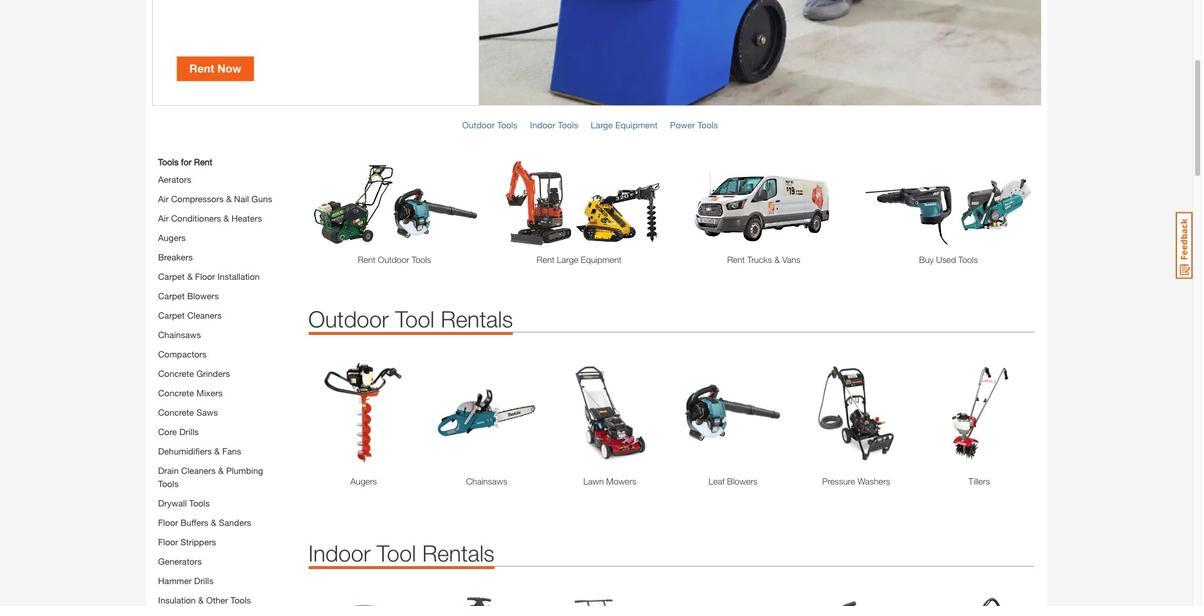 Task type: vqa. For each thing, say whether or not it's contained in the screenshot.
Garage in the Up to 25% off Select Garage & Closet Storage Solutions Today Only! Free Delivery
no



Task type: locate. For each thing, give the bounding box(es) containing it.
blowers for leaf blowers
[[727, 476, 758, 487]]

concrete up concrete saws
[[158, 388, 194, 399]]

floor up carpet blowers link
[[195, 271, 215, 282]]

tools down drain
[[158, 479, 179, 489]]

1 horizontal spatial blowers
[[727, 476, 758, 487]]

0 horizontal spatial blowers
[[187, 291, 219, 302]]

 image
[[308, 161, 481, 247], [493, 161, 665, 247], [678, 161, 850, 247], [863, 161, 1035, 247]]

 image for used
[[863, 161, 1035, 247]]

carpet up carpet cleaners
[[158, 291, 185, 302]]

used
[[936, 255, 956, 265]]

rent vacuums image
[[924, 592, 1035, 606]]

2 vertical spatial carpet
[[158, 310, 185, 321]]

breakers link
[[158, 252, 193, 263]]

drills down concrete saws
[[179, 427, 199, 437]]

2 concrete from the top
[[158, 388, 194, 399]]

0 vertical spatial tool
[[395, 306, 435, 333]]

concrete for concrete saws
[[158, 407, 194, 418]]

concrete up core drills on the bottom left of the page
[[158, 407, 194, 418]]

carpet down carpet blowers
[[158, 310, 185, 321]]

0 horizontal spatial augers
[[158, 233, 186, 243]]

3 carpet from the top
[[158, 310, 185, 321]]

1  image from the left
[[308, 161, 481, 247]]

0 vertical spatial air
[[158, 194, 169, 204]]

1 horizontal spatial indoor
[[530, 120, 556, 131]]

0 vertical spatial chainsaws link
[[158, 330, 201, 340]]

floor down drywall on the left bottom of the page
[[158, 518, 178, 528]]

0 vertical spatial augers link
[[158, 233, 186, 243]]

air for air conditioners & heaters
[[158, 213, 169, 224]]

 image up rent trucks & vans link
[[678, 161, 850, 247]]

floor strippers
[[158, 537, 216, 548]]

cleaners down carpet blowers link
[[187, 310, 222, 321]]

tools right the other
[[231, 595, 251, 606]]

floor strippers link
[[158, 537, 216, 548]]

0 horizontal spatial indoor
[[308, 540, 371, 567]]

plumbing
[[226, 466, 263, 476]]

& up carpet blowers link
[[187, 271, 193, 282]]

carpet for carpet blowers
[[158, 291, 185, 302]]

& left fans in the bottom left of the page
[[214, 446, 220, 457]]

generators link
[[158, 556, 202, 567]]

0 horizontal spatial chainsaws link
[[158, 330, 201, 340]]

trucks
[[748, 255, 772, 265]]

indoor tools link
[[530, 120, 578, 131]]

1 vertical spatial equipment
[[581, 255, 622, 265]]

& inside drain cleaners & plumbing tools
[[218, 466, 224, 476]]

rent outdoor tools link
[[308, 253, 481, 266]]

0 vertical spatial indoor
[[530, 120, 556, 131]]

drills up insulation & other tools in the left of the page
[[194, 576, 214, 586]]

concrete down the compactors link
[[158, 369, 194, 379]]

2 vertical spatial concrete
[[158, 407, 194, 418]]

for
[[181, 157, 192, 167]]

1 vertical spatial floor
[[158, 518, 178, 528]]

tools left for
[[158, 157, 179, 167]]

2 air from the top
[[158, 213, 169, 224]]

insulation
[[158, 595, 196, 606]]

0 vertical spatial rentals
[[441, 306, 513, 333]]

1 carpet from the top
[[158, 271, 185, 282]]

cleaners down dehumidifiers & fans
[[181, 466, 216, 476]]

tool for outdoor
[[395, 306, 435, 333]]

pressure
[[822, 476, 855, 487]]

lawn
[[584, 476, 604, 487]]

1 vertical spatial cleaners
[[181, 466, 216, 476]]

1 vertical spatial carpet
[[158, 291, 185, 302]]

drills for hammer drills
[[194, 576, 214, 586]]

carpet cleaners link
[[158, 310, 222, 321]]

rent for rent trucks & vans
[[727, 255, 745, 265]]

cleaners for drain
[[181, 466, 216, 476]]

0 vertical spatial augers
[[158, 233, 186, 243]]

insulation & other tools link
[[158, 595, 251, 606]]

rent pipe tools image
[[801, 592, 912, 606]]

& left vans
[[775, 255, 780, 265]]

blowers down the carpet & floor installation
[[187, 291, 219, 302]]

air down aerators link
[[158, 194, 169, 204]]

power
[[670, 120, 695, 131]]

floor up generators 'link'
[[158, 537, 178, 548]]

chainsaws link
[[158, 330, 201, 340], [432, 475, 542, 488]]

installation
[[218, 271, 260, 282]]

indoor
[[530, 120, 556, 131], [308, 540, 371, 567]]

carpet for carpet cleaners
[[158, 310, 185, 321]]

blowers inside leaf blowers link
[[727, 476, 758, 487]]

& down fans in the bottom left of the page
[[218, 466, 224, 476]]

buy
[[919, 255, 934, 265]]

0 vertical spatial outdoor
[[462, 120, 495, 131]]

augers
[[158, 233, 186, 243], [350, 476, 377, 487]]

3 concrete from the top
[[158, 407, 194, 418]]

carpet down 'breakers' link on the left top of the page
[[158, 271, 185, 282]]

outdoor for tool
[[308, 306, 389, 333]]

1 vertical spatial air
[[158, 213, 169, 224]]

feedback link image
[[1176, 212, 1193, 279]]

indoor right outdoor tools link
[[530, 120, 556, 131]]

rent trucks & vans link
[[678, 253, 850, 266]]

1 vertical spatial augers
[[350, 476, 377, 487]]

saws
[[196, 407, 218, 418]]

floor for strippers
[[158, 537, 178, 548]]

1 horizontal spatial augers
[[350, 476, 377, 487]]

1 horizontal spatial augers link
[[308, 475, 419, 488]]

0 vertical spatial equipment
[[615, 120, 658, 131]]

1 vertical spatial chainsaws link
[[432, 475, 542, 488]]

rent chainsaws image
[[432, 358, 542, 469]]

drywall tools link
[[158, 498, 210, 509]]

cleaners inside drain cleaners & plumbing tools
[[181, 466, 216, 476]]

dehumidifiers & fans link
[[158, 446, 241, 457]]

0 vertical spatial cleaners
[[187, 310, 222, 321]]

washers
[[858, 476, 890, 487]]

 image up the buy used tools
[[863, 161, 1035, 247]]

rent
[[194, 157, 212, 167], [358, 255, 376, 265], [537, 255, 555, 265], [727, 255, 745, 265]]

lawn mowers
[[584, 476, 637, 487]]

concrete saws
[[158, 407, 218, 418]]

1 vertical spatial augers link
[[308, 475, 419, 488]]

indoor for indoor tools
[[530, 120, 556, 131]]

rent floor strippers image
[[555, 592, 665, 606]]

equipment
[[615, 120, 658, 131], [581, 255, 622, 265]]

1 vertical spatial concrete
[[158, 388, 194, 399]]

1 horizontal spatial chainsaws
[[466, 476, 508, 487]]

1 vertical spatial rentals
[[422, 540, 495, 567]]

0 vertical spatial carpet
[[158, 271, 185, 282]]

0 vertical spatial concrete
[[158, 369, 194, 379]]

indoor for indoor tool rentals
[[308, 540, 371, 567]]

floor
[[195, 271, 215, 282], [158, 518, 178, 528], [158, 537, 178, 548]]

2 carpet from the top
[[158, 291, 185, 302]]

cleaners
[[187, 310, 222, 321], [181, 466, 216, 476]]

concrete mixers
[[158, 388, 223, 399]]

0 vertical spatial floor
[[195, 271, 215, 282]]

& right buffers
[[211, 518, 216, 528]]

rentals
[[441, 306, 513, 333], [422, 540, 495, 567]]

augers link
[[158, 233, 186, 243], [308, 475, 419, 488]]

indoor up rent blowers image
[[308, 540, 371, 567]]

buffers
[[181, 518, 208, 528]]

0 horizontal spatial chainsaws
[[158, 330, 201, 340]]

2  image from the left
[[493, 161, 665, 247]]

 image up rent outdoor tools link
[[308, 161, 481, 247]]

1 vertical spatial tool
[[377, 540, 416, 567]]

tools
[[497, 120, 518, 131], [558, 120, 578, 131], [698, 120, 718, 131], [158, 157, 179, 167], [412, 255, 431, 265], [959, 255, 978, 265], [158, 479, 179, 489], [189, 498, 210, 509], [231, 595, 251, 606]]

augers for bottommost augers link
[[350, 476, 377, 487]]

2 vertical spatial outdoor
[[308, 306, 389, 333]]

1 vertical spatial drills
[[194, 576, 214, 586]]

blowers
[[187, 291, 219, 302], [727, 476, 758, 487]]

1 vertical spatial indoor
[[308, 540, 371, 567]]

1 concrete from the top
[[158, 369, 194, 379]]

carpet for carpet & floor installation
[[158, 271, 185, 282]]

tool for indoor
[[377, 540, 416, 567]]

leaf blowers link
[[678, 475, 789, 488]]

drywall
[[158, 498, 187, 509]]

conditioners
[[171, 213, 221, 224]]

large
[[591, 120, 613, 131], [557, 255, 579, 265]]

carpet & floor installation
[[158, 271, 260, 282]]

1 vertical spatial large
[[557, 255, 579, 265]]

0 vertical spatial drills
[[179, 427, 199, 437]]

air left conditioners
[[158, 213, 169, 224]]

blowers right leaf
[[727, 476, 758, 487]]

3  image from the left
[[678, 161, 850, 247]]

heaters
[[232, 213, 262, 224]]

1 air from the top
[[158, 194, 169, 204]]

rent large equipment link
[[493, 253, 665, 266]]

1 vertical spatial blowers
[[727, 476, 758, 487]]

2 vertical spatial floor
[[158, 537, 178, 548]]

leaf
[[709, 476, 725, 487]]

outdoor tools link
[[462, 120, 518, 131]]

concrete saws link
[[158, 407, 218, 418]]

outdoor
[[462, 120, 495, 131], [378, 255, 409, 265], [308, 306, 389, 333]]

4  image from the left
[[863, 161, 1035, 247]]

0 vertical spatial chainsaws
[[158, 330, 201, 340]]

air for air compressors & nail guns
[[158, 194, 169, 204]]

air
[[158, 194, 169, 204], [158, 213, 169, 224]]

&
[[226, 194, 232, 204], [224, 213, 229, 224], [775, 255, 780, 265], [187, 271, 193, 282], [214, 446, 220, 457], [218, 466, 224, 476], [211, 518, 216, 528], [198, 595, 204, 606]]

chainsaws
[[158, 330, 201, 340], [466, 476, 508, 487]]

power tools link
[[670, 120, 718, 131]]

 image up rent large equipment
[[493, 161, 665, 247]]

0 vertical spatial blowers
[[187, 291, 219, 302]]

0 vertical spatial large
[[591, 120, 613, 131]]

drills
[[179, 427, 199, 437], [194, 576, 214, 586]]



Task type: describe. For each thing, give the bounding box(es) containing it.
drain cleaners & plumbing tools link
[[158, 466, 263, 489]]

concrete for concrete grinders
[[158, 369, 194, 379]]

tools up outdoor tool rentals
[[412, 255, 431, 265]]

compressors
[[171, 194, 224, 204]]

rent outdoor tools
[[358, 255, 431, 265]]

concrete grinders link
[[158, 369, 230, 379]]

tools for rent
[[158, 157, 212, 167]]

vans
[[783, 255, 801, 265]]

outdoor for tools
[[462, 120, 495, 131]]

0 horizontal spatial augers link
[[158, 233, 186, 243]]

indoor tool rentals
[[308, 540, 495, 567]]

concrete for concrete mixers
[[158, 388, 194, 399]]

carpet & floor installation link
[[158, 271, 260, 282]]

generators
[[158, 556, 202, 567]]

1 horizontal spatial large
[[591, 120, 613, 131]]

dehumidifiers
[[158, 446, 212, 457]]

fans
[[222, 446, 241, 457]]

strippers
[[181, 537, 216, 548]]

1 vertical spatial chainsaws
[[466, 476, 508, 487]]

mixers
[[196, 388, 223, 399]]

tools right used
[[959, 255, 978, 265]]

carpet blowers link
[[158, 291, 219, 302]]

outdoor tools
[[462, 120, 518, 131]]

hammer drills link
[[158, 576, 214, 586]]

core
[[158, 427, 177, 437]]

air compressors & nail guns
[[158, 194, 272, 204]]

grinders
[[196, 369, 230, 379]]

& left "heaters"
[[224, 213, 229, 224]]

hammer drills
[[158, 576, 214, 586]]

tools left large equipment
[[558, 120, 578, 131]]

air conditioners & heaters link
[[158, 213, 262, 224]]

breakers
[[158, 252, 193, 263]]

rent blowers image
[[308, 592, 419, 606]]

tools up buffers
[[189, 498, 210, 509]]

rent augers image
[[308, 358, 419, 469]]

nail
[[234, 194, 249, 204]]

 image for trucks
[[678, 161, 850, 247]]

carpet cleaners
[[158, 310, 222, 321]]

rent tillers image
[[924, 358, 1035, 469]]

buy used tools link
[[863, 253, 1035, 266]]

power tools
[[670, 120, 718, 131]]

blowers for carpet blowers
[[187, 291, 219, 302]]

pressure washers
[[822, 476, 890, 487]]

drain cleaners & plumbing tools
[[158, 466, 263, 489]]

floor for buffers
[[158, 518, 178, 528]]

0 horizontal spatial large
[[557, 255, 579, 265]]

core drills
[[158, 427, 199, 437]]

tools inside drain cleaners & plumbing tools
[[158, 479, 179, 489]]

lawn mowers link
[[555, 475, 665, 488]]

& left nail
[[226, 194, 232, 204]]

rent leaf blowers image
[[678, 358, 789, 469]]

the indoor tools you need to get the job done - rent now image
[[152, 0, 1041, 106]]

tools right "power"
[[698, 120, 718, 131]]

 image for outdoor
[[308, 161, 481, 247]]

concrete grinders
[[158, 369, 230, 379]]

& left the other
[[198, 595, 204, 606]]

other
[[206, 595, 228, 606]]

buy used tools
[[919, 255, 978, 265]]

tools left indoor tools link
[[497, 120, 518, 131]]

mowers
[[606, 476, 637, 487]]

carpet blowers
[[158, 291, 219, 302]]

rent large equipment
[[537, 255, 622, 265]]

air conditioners & heaters
[[158, 213, 262, 224]]

drywall tools
[[158, 498, 210, 509]]

pressure washers link
[[801, 475, 912, 488]]

outdoor tool rentals
[[308, 306, 513, 333]]

compactors link
[[158, 349, 207, 360]]

tillers
[[969, 476, 990, 487]]

hammer
[[158, 576, 192, 586]]

 image for large
[[493, 161, 665, 247]]

rentals for indoor tool rentals
[[422, 540, 495, 567]]

1 vertical spatial outdoor
[[378, 255, 409, 265]]

rentals for outdoor tool rentals
[[441, 306, 513, 333]]

augers for leftmost augers link
[[158, 233, 186, 243]]

rent carpet cleaners image
[[432, 592, 542, 606]]

sanders
[[219, 518, 251, 528]]

compactors
[[158, 349, 207, 360]]

cleaners for carpet
[[187, 310, 222, 321]]

leaf blowers
[[709, 476, 758, 487]]

drills for core drills
[[179, 427, 199, 437]]

1 horizontal spatial chainsaws link
[[432, 475, 542, 488]]

air compressors & nail guns link
[[158, 194, 272, 204]]

concrete mixers link
[[158, 388, 223, 399]]

aerators link
[[158, 174, 191, 185]]

floor buffers & sanders
[[158, 518, 251, 528]]

core drills link
[[158, 427, 199, 437]]

floor buffers & sanders link
[[158, 518, 251, 528]]

rent pressure washers image
[[801, 358, 912, 469]]

insulation & other tools
[[158, 595, 251, 606]]

indoor tools
[[530, 120, 578, 131]]

rent trucks & vans
[[727, 255, 801, 265]]

guns
[[252, 194, 272, 204]]

large equipment link
[[591, 120, 658, 131]]

tillers link
[[924, 475, 1035, 488]]

drain
[[158, 466, 179, 476]]

rent lawn mowers image
[[555, 358, 665, 469]]

aerators
[[158, 174, 191, 185]]

rent for rent large equipment
[[537, 255, 555, 265]]

rent for rent outdoor tools
[[358, 255, 376, 265]]

large equipment
[[591, 120, 658, 131]]

dehumidifiers & fans
[[158, 446, 241, 457]]



